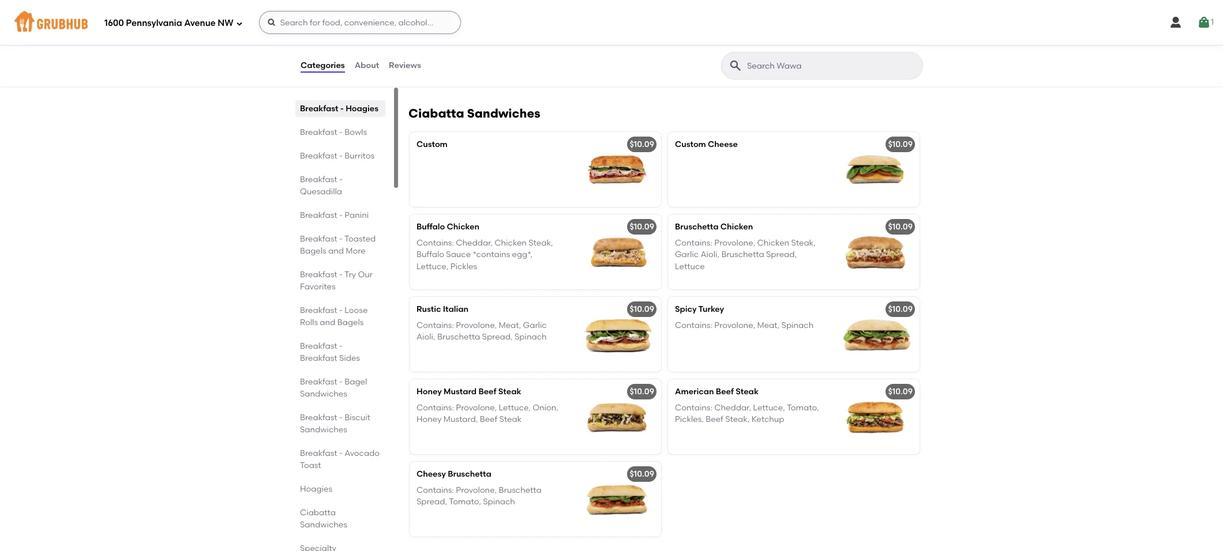 Task type: locate. For each thing, give the bounding box(es) containing it.
about
[[355, 61, 379, 70]]

2 horizontal spatial lettuce,
[[753, 403, 785, 413]]

buffalo
[[417, 222, 445, 232], [417, 250, 444, 260]]

breakfast - try our favorites
[[300, 270, 373, 292]]

1 vertical spatial cheddar,
[[715, 403, 751, 413]]

4 breakfast from the top
[[300, 175, 337, 185]]

breakfast inside breakfast - bowls tab
[[300, 128, 337, 137]]

13 breakfast from the top
[[300, 449, 337, 459]]

breakfast down "quesadilla"
[[300, 211, 337, 220]]

provolone, inside contains: provolone, chicken steak, garlic aioli, bruschetta spread, lettuce
[[715, 238, 755, 248]]

italian
[[443, 305, 469, 314]]

lettuce, for honey
[[499, 403, 531, 413]]

lettuce,
[[417, 262, 449, 272], [499, 403, 531, 413], [753, 403, 785, 413]]

hoagies inside 'tab'
[[346, 104, 379, 114]]

honey left mustard on the bottom
[[417, 387, 442, 397]]

breakfast up breakfast - bowls
[[300, 104, 338, 114]]

cheese
[[708, 140, 738, 149]]

breakfast up breakfast - burritos
[[300, 128, 337, 137]]

tomato,
[[787, 403, 819, 413], [449, 498, 481, 507]]

garlic
[[675, 250, 699, 260], [523, 321, 547, 331]]

and right rolls
[[320, 318, 335, 328]]

1 vertical spatial and
[[320, 318, 335, 328]]

12 breakfast from the top
[[300, 413, 337, 423]]

1 horizontal spatial custom
[[675, 140, 706, 149]]

custom for custom
[[417, 140, 448, 149]]

0 vertical spatial and
[[328, 246, 344, 256]]

about button
[[354, 45, 380, 87]]

magnifying glass icon image
[[729, 59, 743, 73]]

$10.09 for contains: cheddar, lettuce, tomato, pickles, beef steak, ketchup
[[888, 387, 913, 397]]

honey
[[417, 387, 442, 397], [417, 415, 442, 425]]

- inside breakfast - breakfast sides
[[339, 342, 343, 351]]

0 horizontal spatial spread,
[[417, 498, 447, 507]]

bagels
[[300, 246, 326, 256], [337, 318, 364, 328]]

7 breakfast from the top
[[300, 270, 337, 280]]

steak, inside "contains: cheddar, chicken steak, buffalo sauce *contains egg*, lettuce, pickles"
[[529, 238, 553, 248]]

1 vertical spatial buffalo
[[417, 250, 444, 260]]

1 horizontal spatial aioli,
[[701, 250, 720, 260]]

contains: down rustic
[[417, 321, 454, 331]]

- for biscuit
[[339, 413, 343, 423]]

6 breakfast from the top
[[300, 234, 337, 244]]

- up breakfast - bowls tab
[[340, 104, 344, 114]]

breakfast - toasted bagels and more tab
[[300, 233, 381, 257]]

breakfast for breakfast - breakfast sides
[[300, 342, 337, 351]]

- inside button
[[483, 15, 487, 25]]

1 horizontal spatial lettuce,
[[499, 403, 531, 413]]

cheddar, down american beef steak
[[715, 403, 751, 413]]

1 horizontal spatial steak,
[[725, 415, 750, 425]]

breakfast
[[300, 104, 338, 114], [300, 128, 337, 137], [300, 151, 337, 161], [300, 175, 337, 185], [300, 211, 337, 220], [300, 234, 337, 244], [300, 270, 337, 280], [300, 306, 337, 316], [300, 342, 337, 351], [300, 354, 337, 364], [300, 377, 337, 387], [300, 413, 337, 423], [300, 449, 337, 459]]

meat, for spinach
[[757, 321, 780, 331]]

breakfast - burritos
[[300, 151, 375, 161]]

0 vertical spatial bagels
[[300, 246, 326, 256]]

contains: for honey
[[417, 403, 454, 413]]

spinach inside contains: provolone, bruschetta spread, tomato, spinach
[[483, 498, 515, 507]]

provolone, inside 'contains: provolone, lettuce, onion, honey mustard, beef steak'
[[456, 403, 497, 413]]

breakfast down breakfast - bowls
[[300, 151, 337, 161]]

breakfast - biscuit sandwiches tab
[[300, 412, 381, 436]]

toasted
[[345, 234, 376, 244]]

0 horizontal spatial meat,
[[499, 321, 521, 331]]

1 vertical spatial garlic
[[523, 321, 547, 331]]

steak, inside contains: provolone, chicken steak, garlic aioli, bruschetta spread, lettuce
[[791, 238, 816, 248]]

pickles
[[451, 262, 477, 272]]

1 horizontal spatial garlic
[[675, 250, 699, 260]]

bagels up favorites
[[300, 246, 326, 256]]

- for toasted
[[339, 234, 343, 244]]

0 horizontal spatial steak,
[[529, 238, 553, 248]]

and inside breakfast - toasted bagels and more
[[328, 246, 344, 256]]

ciabatta inside ciabatta sandwiches tab
[[300, 508, 336, 518]]

provolone, down bruschetta chicken
[[715, 238, 755, 248]]

provolone, for chicken
[[715, 238, 755, 248]]

spinach
[[782, 321, 814, 331], [515, 333, 547, 342], [483, 498, 515, 507]]

spicy turkey image
[[833, 297, 920, 372]]

- left toasted
[[339, 234, 343, 244]]

1 vertical spatial spinach
[[515, 333, 547, 342]]

-
[[483, 15, 487, 25], [340, 104, 344, 114], [339, 128, 343, 137], [339, 151, 343, 161], [339, 175, 343, 185], [339, 211, 343, 220], [339, 234, 343, 244], [339, 270, 343, 280], [339, 306, 343, 316], [339, 342, 343, 351], [339, 377, 343, 387], [339, 413, 343, 423], [339, 449, 343, 459]]

beef up 'contains: provolone, lettuce, onion, honey mustard, beef steak'
[[479, 387, 497, 397]]

0 horizontal spatial garlic
[[523, 321, 547, 331]]

- left veggie
[[483, 15, 487, 25]]

5 breakfast from the top
[[300, 211, 337, 220]]

0 vertical spatial aioli,
[[701, 250, 720, 260]]

0 vertical spatial tomato,
[[787, 403, 819, 413]]

breakfast inside breakfast - try our favorites
[[300, 270, 337, 280]]

tab
[[300, 543, 381, 552]]

1 vertical spatial ciabatta sandwiches
[[300, 508, 347, 530]]

- inside breakfast - bagel sandwiches
[[339, 377, 343, 387]]

provolone, down 'turkey'
[[715, 321, 755, 331]]

breakfast down breakfast - breakfast sides
[[300, 377, 337, 387]]

panini
[[345, 211, 369, 220]]

- for bowls
[[339, 128, 343, 137]]

hoagies down toast
[[300, 485, 332, 495]]

breakfast - breakfast sides
[[300, 342, 360, 364]]

steak, inside the contains: cheddar, lettuce, tomato, pickles, beef steak, ketchup
[[725, 415, 750, 425]]

bagels inside breakfast - toasted bagels and more
[[300, 246, 326, 256]]

breakfast - panini
[[300, 211, 369, 220]]

$10.09 for contains: provolone, meat, garlic aioli, bruschetta spread, spinach
[[630, 305, 654, 314]]

rolls
[[300, 318, 318, 328]]

and inside breakfast - loose rolls and bagels
[[320, 318, 335, 328]]

breakfast inside breakfast - avocado toast
[[300, 449, 337, 459]]

contains: down "spicy turkey" at the right bottom
[[675, 321, 713, 331]]

0 horizontal spatial hoagies
[[300, 485, 332, 495]]

aioli, down rustic
[[417, 333, 435, 342]]

breakfast up favorites
[[300, 270, 337, 280]]

2 meat, from the left
[[757, 321, 780, 331]]

1 honey from the top
[[417, 387, 442, 397]]

- left burritos
[[339, 151, 343, 161]]

svg image
[[1169, 16, 1183, 29], [1197, 16, 1211, 29], [267, 18, 276, 27], [236, 20, 243, 27]]

beef
[[479, 387, 497, 397], [716, 387, 734, 397], [480, 415, 498, 425], [706, 415, 724, 425]]

breakfast for breakfast - avocado toast
[[300, 449, 337, 459]]

breakfast for breakfast - panini
[[300, 211, 337, 220]]

honey mustard beef steak
[[417, 387, 521, 397]]

0 vertical spatial buffalo
[[417, 222, 445, 232]]

- left try
[[339, 270, 343, 280]]

cheddar, inside the contains: cheddar, lettuce, tomato, pickles, beef steak, ketchup
[[715, 403, 751, 413]]

cheddar, inside "contains: cheddar, chicken steak, buffalo sauce *contains egg*, lettuce, pickles"
[[456, 238, 493, 248]]

1 horizontal spatial cheddar,
[[715, 403, 751, 413]]

steak,
[[529, 238, 553, 248], [791, 238, 816, 248], [725, 415, 750, 425]]

1 horizontal spatial hoagies
[[346, 104, 379, 114]]

no-bun hoagies - veggie
[[417, 15, 516, 25]]

1600 pennsylvania avenue nw
[[104, 18, 234, 28]]

2 horizontal spatial hoagies
[[449, 15, 482, 25]]

provolone, down cheesy bruschetta
[[456, 486, 497, 496]]

lettuce, inside the contains: cheddar, lettuce, tomato, pickles, beef steak, ketchup
[[753, 403, 785, 413]]

breakfast - avocado toast
[[300, 449, 380, 471]]

2 vertical spatial spinach
[[483, 498, 515, 507]]

breakfast inside breakfast - panini tab
[[300, 211, 337, 220]]

$10.09 for contains: cheddar, chicken steak, buffalo sauce *contains egg*, lettuce, pickles
[[630, 222, 654, 232]]

- up the sides at the bottom left of page
[[339, 342, 343, 351]]

contains: for american
[[675, 403, 713, 413]]

bruschetta
[[675, 222, 719, 232], [722, 250, 764, 260], [437, 333, 480, 342], [448, 470, 491, 479], [499, 486, 542, 496]]

custom for custom cheese
[[675, 140, 706, 149]]

no-bun hoagies - veggie button
[[410, 8, 661, 83]]

lettuce
[[675, 262, 705, 272]]

breakfast for breakfast - bowls
[[300, 128, 337, 137]]

contains: inside 'contains: provolone, lettuce, onion, honey mustard, beef steak'
[[417, 403, 454, 413]]

2 buffalo from the top
[[417, 250, 444, 260]]

breakfast inside breakfast - burritos tab
[[300, 151, 337, 161]]

provolone, for turkey
[[715, 321, 755, 331]]

and left more
[[328, 246, 344, 256]]

1 breakfast from the top
[[300, 104, 338, 114]]

- left bagel
[[339, 377, 343, 387]]

1 horizontal spatial meat,
[[757, 321, 780, 331]]

hoagies for -
[[346, 104, 379, 114]]

- left 'bowls'
[[339, 128, 343, 137]]

ciabatta
[[409, 106, 464, 121], [300, 508, 336, 518]]

$10.09
[[630, 140, 654, 149], [888, 140, 913, 149], [630, 222, 654, 232], [888, 222, 913, 232], [630, 305, 654, 314], [888, 305, 913, 314], [630, 387, 654, 397], [888, 387, 913, 397], [630, 470, 654, 479]]

- inside 'tab'
[[340, 104, 344, 114]]

0 vertical spatial hoagies
[[449, 15, 482, 25]]

- left 'loose'
[[339, 306, 343, 316]]

breakfast inside breakfast - quesadilla
[[300, 175, 337, 185]]

8 breakfast from the top
[[300, 306, 337, 316]]

3 breakfast from the top
[[300, 151, 337, 161]]

breakfast down breakfast - panini
[[300, 234, 337, 244]]

$10.09 for contains: provolone, meat, spinach
[[888, 305, 913, 314]]

0 horizontal spatial bagels
[[300, 246, 326, 256]]

2 horizontal spatial steak,
[[791, 238, 816, 248]]

- for quesadilla
[[339, 175, 343, 185]]

and
[[328, 246, 344, 256], [320, 318, 335, 328]]

and for more
[[328, 246, 344, 256]]

ciabatta sandwiches
[[409, 106, 541, 121], [300, 508, 347, 530]]

breakfast down breakfast - bagel sandwiches
[[300, 413, 337, 423]]

hoagies right bun
[[449, 15, 482, 25]]

cheddar,
[[456, 238, 493, 248], [715, 403, 751, 413]]

bagels down 'loose'
[[337, 318, 364, 328]]

steak up the contains: cheddar, lettuce, tomato, pickles, beef steak, ketchup
[[736, 387, 759, 397]]

1 vertical spatial hoagies
[[346, 104, 379, 114]]

our
[[358, 270, 373, 280]]

reviews button
[[388, 45, 422, 87]]

lettuce, inside 'contains: provolone, lettuce, onion, honey mustard, beef steak'
[[499, 403, 531, 413]]

0 vertical spatial ciabatta
[[409, 106, 464, 121]]

contains: inside the contains: cheddar, lettuce, tomato, pickles, beef steak, ketchup
[[675, 403, 713, 413]]

breakfast - biscuit sandwiches
[[300, 413, 370, 435]]

contains: inside "contains: cheddar, chicken steak, buffalo sauce *contains egg*, lettuce, pickles"
[[417, 238, 454, 248]]

contains: up mustard,
[[417, 403, 454, 413]]

rustic
[[417, 305, 441, 314]]

0 vertical spatial ciabatta sandwiches
[[409, 106, 541, 121]]

reviews
[[389, 61, 421, 70]]

breakfast inside "breakfast - biscuit sandwiches"
[[300, 413, 337, 423]]

contains: provolone, chicken steak, garlic aioli, bruschetta spread, lettuce
[[675, 238, 816, 272]]

spread,
[[766, 250, 797, 260], [482, 333, 513, 342], [417, 498, 447, 507]]

- for loose
[[339, 306, 343, 316]]

1 vertical spatial honey
[[417, 415, 442, 425]]

- for breakfast
[[339, 342, 343, 351]]

contains: for spicy
[[675, 321, 713, 331]]

american beef steak image
[[833, 380, 920, 455]]

- up "quesadilla"
[[339, 175, 343, 185]]

0 horizontal spatial cheddar,
[[456, 238, 493, 248]]

provolone, inside contains: provolone, meat, garlic aioli, bruschetta spread, spinach
[[456, 321, 497, 331]]

veggie
[[489, 15, 516, 25]]

american beef steak
[[675, 387, 759, 397]]

steak up 'contains: provolone, lettuce, onion, honey mustard, beef steak'
[[498, 387, 521, 397]]

biscuit
[[345, 413, 370, 423]]

1 horizontal spatial spread,
[[482, 333, 513, 342]]

bruschetta inside contains: provolone, bruschetta spread, tomato, spinach
[[499, 486, 542, 496]]

breakfast inside breakfast - bagel sandwiches
[[300, 377, 337, 387]]

- left biscuit
[[339, 413, 343, 423]]

0 horizontal spatial aioli,
[[417, 333, 435, 342]]

- left panini
[[339, 211, 343, 220]]

aioli, up the lettuce
[[701, 250, 720, 260]]

1
[[1211, 17, 1214, 27]]

- inside breakfast - try our favorites
[[339, 270, 343, 280]]

beef right american
[[716, 387, 734, 397]]

contains: inside contains: provolone, chicken steak, garlic aioli, bruschetta spread, lettuce
[[675, 238, 713, 248]]

ciabatta sandwiches inside tab
[[300, 508, 347, 530]]

0 horizontal spatial ciabatta
[[300, 508, 336, 518]]

2 vertical spatial spread,
[[417, 498, 447, 507]]

contains: up pickles,
[[675, 403, 713, 413]]

0 horizontal spatial custom
[[417, 140, 448, 149]]

hoagies tab
[[300, 484, 381, 496]]

1 vertical spatial aioli,
[[417, 333, 435, 342]]

lettuce, up ketchup
[[753, 403, 785, 413]]

breakfast up rolls
[[300, 306, 337, 316]]

0 horizontal spatial ciabatta sandwiches
[[300, 508, 347, 530]]

0 vertical spatial spread,
[[766, 250, 797, 260]]

1 vertical spatial spread,
[[482, 333, 513, 342]]

categories
[[301, 61, 345, 70]]

aioli,
[[701, 250, 720, 260], [417, 333, 435, 342]]

0 horizontal spatial lettuce,
[[417, 262, 449, 272]]

- inside "breakfast - biscuit sandwiches"
[[339, 413, 343, 423]]

contains:
[[417, 238, 454, 248], [675, 238, 713, 248], [417, 321, 454, 331], [675, 321, 713, 331], [417, 403, 454, 413], [675, 403, 713, 413], [417, 486, 454, 496]]

- inside breakfast - toasted bagels and more
[[339, 234, 343, 244]]

1 vertical spatial bagels
[[337, 318, 364, 328]]

sandwiches inside breakfast - bagel sandwiches
[[300, 390, 347, 399]]

- inside breakfast - loose rolls and bagels
[[339, 306, 343, 316]]

aioli, inside contains: provolone, meat, garlic aioli, bruschetta spread, spinach
[[417, 333, 435, 342]]

breakfast inside breakfast - loose rolls and bagels
[[300, 306, 337, 316]]

main navigation navigation
[[0, 0, 1223, 45]]

breakfast inside breakfast - hoagies 'tab'
[[300, 104, 338, 114]]

cheddar, for steak,
[[715, 403, 751, 413]]

provolone, down honey mustard beef steak
[[456, 403, 497, 413]]

0 horizontal spatial tomato,
[[449, 498, 481, 507]]

0 vertical spatial spinach
[[782, 321, 814, 331]]

breakfast for breakfast - bagel sandwiches
[[300, 377, 337, 387]]

custom
[[417, 140, 448, 149], [675, 140, 706, 149]]

breakfast for breakfast - quesadilla
[[300, 175, 337, 185]]

2 honey from the top
[[417, 415, 442, 425]]

1 custom from the left
[[417, 140, 448, 149]]

provolone,
[[715, 238, 755, 248], [456, 321, 497, 331], [715, 321, 755, 331], [456, 403, 497, 413], [456, 486, 497, 496]]

steak right mustard,
[[499, 415, 522, 425]]

1 vertical spatial ciabatta
[[300, 508, 336, 518]]

11 breakfast from the top
[[300, 377, 337, 387]]

breakfast left the sides at the bottom left of page
[[300, 354, 337, 364]]

contains: up the lettuce
[[675, 238, 713, 248]]

lettuce, down "sauce"
[[417, 262, 449, 272]]

breakfast inside breakfast - toasted bagels and more
[[300, 234, 337, 244]]

ciabatta down reviews button
[[409, 106, 464, 121]]

contains: inside contains: provolone, bruschetta spread, tomato, spinach
[[417, 486, 454, 496]]

sandwiches
[[467, 106, 541, 121], [300, 390, 347, 399], [300, 425, 347, 435], [300, 521, 347, 530]]

honey left mustard,
[[417, 415, 442, 425]]

- inside breakfast - quesadilla
[[339, 175, 343, 185]]

cheddar, up "sauce"
[[456, 238, 493, 248]]

ciabatta down hoagies tab
[[300, 508, 336, 518]]

provolone, for italian
[[456, 321, 497, 331]]

no-bun hoagies - veggie image
[[575, 8, 661, 83]]

0 vertical spatial honey
[[417, 387, 442, 397]]

beef right mustard,
[[480, 415, 498, 425]]

custom cheese
[[675, 140, 738, 149]]

1 horizontal spatial bagels
[[337, 318, 364, 328]]

1 horizontal spatial tomato,
[[787, 403, 819, 413]]

turkey
[[699, 305, 724, 314]]

pennsylvania
[[126, 18, 182, 28]]

breakfast - hoagies
[[300, 104, 379, 114]]

tomato, inside contains: provolone, bruschetta spread, tomato, spinach
[[449, 498, 481, 507]]

contains: for cheesy
[[417, 486, 454, 496]]

9 breakfast from the top
[[300, 342, 337, 351]]

beef right pickles,
[[706, 415, 724, 425]]

hoagies up 'bowls'
[[346, 104, 379, 114]]

loose
[[345, 306, 368, 316]]

meat, inside contains: provolone, meat, garlic aioli, bruschetta spread, spinach
[[499, 321, 521, 331]]

lettuce, left onion,
[[499, 403, 531, 413]]

provolone, for mustard
[[456, 403, 497, 413]]

2 breakfast from the top
[[300, 128, 337, 137]]

2 horizontal spatial spread,
[[766, 250, 797, 260]]

breakfast up "quesadilla"
[[300, 175, 337, 185]]

1 vertical spatial tomato,
[[449, 498, 481, 507]]

0 vertical spatial cheddar,
[[456, 238, 493, 248]]

chicken
[[447, 222, 480, 232], [721, 222, 753, 232], [495, 238, 527, 248], [757, 238, 789, 248]]

hoagies
[[449, 15, 482, 25], [346, 104, 379, 114], [300, 485, 332, 495]]

- inside breakfast - avocado toast
[[339, 449, 343, 459]]

spread, inside contains: provolone, chicken steak, garlic aioli, bruschetta spread, lettuce
[[766, 250, 797, 260]]

more
[[346, 246, 366, 256]]

contains: down cheesy
[[417, 486, 454, 496]]

contains: inside contains: provolone, meat, garlic aioli, bruschetta spread, spinach
[[417, 321, 454, 331]]

- left avocado
[[339, 449, 343, 459]]

Search Wawa search field
[[746, 61, 919, 72]]

burritos
[[345, 151, 375, 161]]

breakfast - bowls tab
[[300, 126, 381, 138]]

0 vertical spatial garlic
[[675, 250, 699, 260]]

breakfast down rolls
[[300, 342, 337, 351]]

hoagies for bun
[[449, 15, 482, 25]]

provolone, inside contains: provolone, bruschetta spread, tomato, spinach
[[456, 486, 497, 496]]

breakfast for breakfast - hoagies
[[300, 104, 338, 114]]

provolone, down italian
[[456, 321, 497, 331]]

bagels inside breakfast - loose rolls and bagels
[[337, 318, 364, 328]]

contains: for buffalo
[[417, 238, 454, 248]]

nw
[[218, 18, 234, 28]]

beef inside the contains: cheddar, lettuce, tomato, pickles, beef steak, ketchup
[[706, 415, 724, 425]]

2 custom from the left
[[675, 140, 706, 149]]

contains: down buffalo chicken
[[417, 238, 454, 248]]

2 vertical spatial hoagies
[[300, 485, 332, 495]]

steak
[[498, 387, 521, 397], [736, 387, 759, 397], [499, 415, 522, 425]]

svg image inside 1 button
[[1197, 16, 1211, 29]]

hoagies inside button
[[449, 15, 482, 25]]

- for try
[[339, 270, 343, 280]]

chicken inside contains: provolone, chicken steak, garlic aioli, bruschetta spread, lettuce
[[757, 238, 789, 248]]

breakfast up toast
[[300, 449, 337, 459]]

1 meat, from the left
[[499, 321, 521, 331]]



Task type: vqa. For each thing, say whether or not it's contained in the screenshot.


Task type: describe. For each thing, give the bounding box(es) containing it.
breakfast - avocado toast tab
[[300, 448, 381, 472]]

contains: provolone, bruschetta spread, tomato, spinach
[[417, 486, 542, 507]]

breakfast - bowls
[[300, 128, 367, 137]]

buffalo chicken image
[[575, 215, 661, 290]]

bruschetta chicken image
[[833, 215, 920, 290]]

$10.09 for contains: provolone, bruschetta spread, tomato, spinach
[[630, 470, 654, 479]]

custom cheese image
[[833, 132, 920, 207]]

sides
[[339, 354, 360, 364]]

pickles,
[[675, 415, 704, 425]]

steak, for spread,
[[791, 238, 816, 248]]

breakfast for breakfast - biscuit sandwiches
[[300, 413, 337, 423]]

aioli, inside contains: provolone, chicken steak, garlic aioli, bruschetta spread, lettuce
[[701, 250, 720, 260]]

ciabatta sandwiches tab
[[300, 507, 381, 531]]

honey mustard beef steak image
[[575, 380, 661, 455]]

1 buffalo from the top
[[417, 222, 445, 232]]

spread, inside contains: provolone, bruschetta spread, tomato, spinach
[[417, 498, 447, 507]]

onion,
[[533, 403, 559, 413]]

spread, inside contains: provolone, meat, garlic aioli, bruschetta spread, spinach
[[482, 333, 513, 342]]

breakfast - toasted bagels and more
[[300, 234, 376, 256]]

contains: provolone, lettuce, onion, honey mustard, beef steak
[[417, 403, 559, 425]]

*contains
[[473, 250, 510, 260]]

no-
[[417, 15, 432, 25]]

spicy turkey
[[675, 305, 724, 314]]

breakfast - hoagies tab
[[300, 103, 381, 115]]

bruschetta inside contains: provolone, meat, garlic aioli, bruschetta spread, spinach
[[437, 333, 480, 342]]

steak inside 'contains: provolone, lettuce, onion, honey mustard, beef steak'
[[499, 415, 522, 425]]

cheddar, for *contains
[[456, 238, 493, 248]]

egg*,
[[512, 250, 533, 260]]

beef inside 'contains: provolone, lettuce, onion, honey mustard, beef steak'
[[480, 415, 498, 425]]

Search for food, convenience, alcohol... search field
[[259, 11, 461, 34]]

breakfast - breakfast sides tab
[[300, 340, 381, 365]]

contains: for bruschetta
[[675, 238, 713, 248]]

- for bagel
[[339, 377, 343, 387]]

buffalo inside "contains: cheddar, chicken steak, buffalo sauce *contains egg*, lettuce, pickles"
[[417, 250, 444, 260]]

lettuce, inside "contains: cheddar, chicken steak, buffalo sauce *contains egg*, lettuce, pickles"
[[417, 262, 449, 272]]

1 horizontal spatial ciabatta
[[409, 106, 464, 121]]

breakfast - burritos tab
[[300, 150, 381, 162]]

and for bagels
[[320, 318, 335, 328]]

mustard,
[[444, 415, 478, 425]]

mustard
[[444, 387, 477, 397]]

avocado
[[345, 449, 380, 459]]

contains: for rustic
[[417, 321, 454, 331]]

cheesy bruschetta image
[[575, 462, 661, 537]]

bagel
[[345, 377, 367, 387]]

try
[[345, 270, 356, 280]]

breakfast - try our favorites tab
[[300, 269, 381, 293]]

breakfast - loose rolls and bagels
[[300, 306, 368, 328]]

1 button
[[1197, 12, 1214, 33]]

tomato, inside the contains: cheddar, lettuce, tomato, pickles, beef steak, ketchup
[[787, 403, 819, 413]]

hoagies inside tab
[[300, 485, 332, 495]]

breakfast - loose rolls and bagels tab
[[300, 305, 381, 329]]

garlic inside contains: provolone, meat, garlic aioli, bruschetta spread, spinach
[[523, 321, 547, 331]]

categories button
[[300, 45, 345, 87]]

contains: cheddar, chicken steak, buffalo sauce *contains egg*, lettuce, pickles
[[417, 238, 553, 272]]

steak, for egg*,
[[529, 238, 553, 248]]

quesadilla
[[300, 187, 342, 197]]

custom image
[[575, 132, 661, 207]]

contains: cheddar, lettuce, tomato, pickles, beef steak, ketchup
[[675, 403, 819, 425]]

10 breakfast from the top
[[300, 354, 337, 364]]

breakfast for breakfast - loose rolls and bagels
[[300, 306, 337, 316]]

breakfast for breakfast - toasted bagels and more
[[300, 234, 337, 244]]

rustic italian
[[417, 305, 469, 314]]

sauce
[[446, 250, 471, 260]]

favorites
[[300, 282, 336, 292]]

contains: provolone, meat, garlic aioli, bruschetta spread, spinach
[[417, 321, 547, 342]]

meat, for garlic
[[499, 321, 521, 331]]

breakfast - quesadilla
[[300, 175, 343, 197]]

sandwiches inside "breakfast - biscuit sandwiches"
[[300, 425, 347, 435]]

ketchup
[[752, 415, 785, 425]]

1 horizontal spatial ciabatta sandwiches
[[409, 106, 541, 121]]

toast
[[300, 461, 321, 471]]

cheesy bruschetta
[[417, 470, 491, 479]]

breakfast - quesadilla tab
[[300, 174, 381, 198]]

chicken inside "contains: cheddar, chicken steak, buffalo sauce *contains egg*, lettuce, pickles"
[[495, 238, 527, 248]]

cheesy
[[417, 470, 446, 479]]

garlic inside contains: provolone, chicken steak, garlic aioli, bruschetta spread, lettuce
[[675, 250, 699, 260]]

breakfast - panini tab
[[300, 209, 381, 222]]

buffalo chicken
[[417, 222, 480, 232]]

bruschetta inside contains: provolone, chicken steak, garlic aioli, bruschetta spread, lettuce
[[722, 250, 764, 260]]

- for panini
[[339, 211, 343, 220]]

breakfast for breakfast - burritos
[[300, 151, 337, 161]]

breakfast - bagel sandwiches tab
[[300, 376, 381, 400]]

spinach inside contains: provolone, meat, garlic aioli, bruschetta spread, spinach
[[515, 333, 547, 342]]

bun
[[432, 15, 447, 25]]

rustic italian image
[[575, 297, 661, 372]]

$10.09 for contains: provolone, chicken steak, garlic aioli, bruschetta spread, lettuce
[[888, 222, 913, 232]]

- for avocado
[[339, 449, 343, 459]]

spicy
[[675, 305, 697, 314]]

bruschetta chicken
[[675, 222, 753, 232]]

contains: provolone, meat, spinach
[[675, 321, 814, 331]]

no-bun hoagies - cheese image
[[833, 8, 920, 83]]

bowls
[[345, 128, 367, 137]]

breakfast - bagel sandwiches
[[300, 377, 367, 399]]

lettuce, for american
[[753, 403, 785, 413]]

american
[[675, 387, 714, 397]]

avenue
[[184, 18, 216, 28]]

$10.09 for contains: provolone, lettuce, onion, honey mustard, beef steak
[[630, 387, 654, 397]]

breakfast for breakfast - try our favorites
[[300, 270, 337, 280]]

- for hoagies
[[340, 104, 344, 114]]

- for burritos
[[339, 151, 343, 161]]

provolone, for bruschetta
[[456, 486, 497, 496]]

honey inside 'contains: provolone, lettuce, onion, honey mustard, beef steak'
[[417, 415, 442, 425]]

1600
[[104, 18, 124, 28]]



